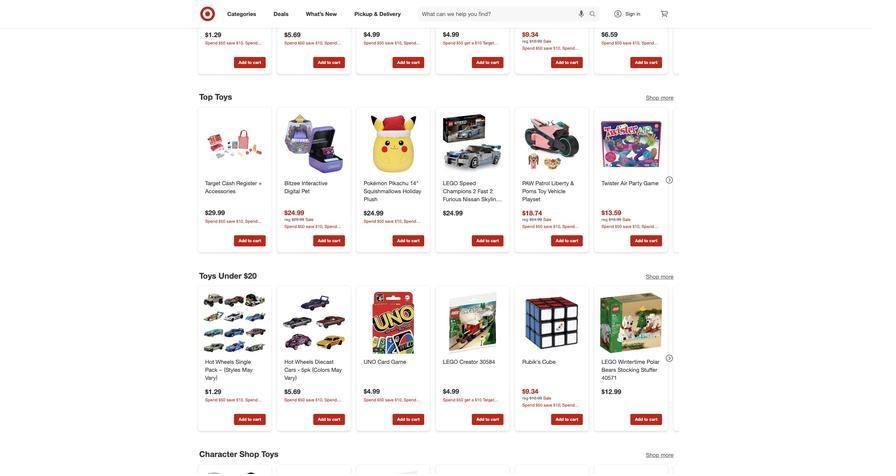 Task type: locate. For each thing, give the bounding box(es) containing it.
reg inside $24.99 reg $29.99 sale spend $50 save $10, spend $100 save $25 on select toys
[[284, 217, 290, 222]]

spend $50 save $10, spend $100 save $25 on select toys button for second rubik's cube link from the bottom of the page
[[522, 45, 583, 57]]

2 single from the top
[[235, 359, 251, 366]]

select inside $24.99 reg $29.99 sale spend $50 save $10, spend $100 save $25 on select toys
[[318, 230, 329, 235]]

1 $5.69 spend $50 save $10, spend $100 save $25 on select toys from the top
[[284, 30, 338, 51]]

$10.99
[[529, 38, 542, 44], [529, 396, 542, 401]]

2 vertical spatial shop more button
[[646, 451, 673, 459]]

target cash register + accessories image
[[204, 113, 266, 175], [204, 113, 266, 175]]

shop more for $20
[[646, 273, 673, 280]]

$24.99 down furious
[[443, 209, 463, 217]]

a
[[471, 40, 474, 45], [471, 398, 474, 403]]

0 vertical spatial hot wheels diecast cars -  5pk (colors may vary)
[[284, 1, 342, 24]]

play-
[[601, 1, 614, 8]]

lego creator 30584 link
[[443, 1, 502, 9], [443, 358, 502, 366]]

0 vertical spatial 5pk
[[301, 9, 310, 16]]

$9.34 reg $10.99 sale spend $50 save $10, spend $100 save $25 on select toys for spend $50 save $10, spend $100 save $25 on select toys button for second rubik's cube link from the bottom of the page
[[522, 30, 576, 57]]

lego creator 30584 image
[[441, 292, 503, 354], [441, 292, 503, 354], [362, 471, 424, 474], [362, 471, 424, 474]]

toys inside $18.74 reg $24.99 sale spend $50 save $10, spend $100 save $25 on select toys
[[568, 230, 576, 235]]

reg inside $13.59 reg $16.99 sale spend $50 save $10, spend $100 save $25 on select toys
[[601, 217, 608, 222]]

1 diecast from the top
[[315, 1, 334, 8]]

1 vertical spatial $9.34 reg $10.99 sale spend $50 save $10, spend $100 save $25 on select toys
[[522, 388, 576, 414]]

1 lego creator 30584 link from the top
[[443, 1, 502, 9]]

1 vertical spatial (styles
[[224, 367, 240, 374]]

pokémon pikachu 14" squishmallows holiday plush link
[[364, 180, 423, 203]]

0 vertical spatial creator
[[459, 1, 478, 8]]

0 vertical spatial $1.29 spend $50 save $10, spend $100 save $25 on select toys
[[205, 30, 259, 51]]

get
[[464, 40, 470, 45], [464, 398, 470, 403]]

1 vertical spatial &
[[570, 180, 574, 187]]

$20
[[244, 271, 257, 281]]

pikachu
[[389, 180, 408, 187]]

sale for liberty
[[543, 217, 551, 222]]

0 vertical spatial 30584
[[480, 1, 495, 8]]

lego wintertime polar bears stocking stuffer 40571
[[601, 359, 659, 382]]

shop
[[646, 94, 659, 101], [646, 273, 659, 280], [239, 449, 259, 459], [646, 452, 659, 459]]

1 5pk from the top
[[301, 9, 310, 16]]

0 vertical spatial hot wheels single pack – (styles may vary) link
[[205, 1, 264, 25]]

what's
[[306, 10, 324, 17]]

2 $5.69 spend $50 save $10, spend $100 save $25 on select toys from the top
[[284, 388, 338, 409]]

single
[[235, 1, 251, 8], [235, 359, 251, 366]]

1 vertical spatial hot wheels single pack – (styles may vary)
[[205, 359, 252, 382]]

add to cart
[[239, 60, 261, 65], [318, 60, 340, 65], [397, 60, 419, 65], [476, 60, 499, 65], [556, 60, 578, 65], [635, 60, 657, 65], [239, 238, 261, 244], [318, 238, 340, 244], [397, 238, 419, 244], [476, 238, 499, 244], [556, 238, 578, 244], [635, 238, 657, 244], [239, 417, 261, 422], [318, 417, 340, 422], [397, 417, 419, 422], [476, 417, 499, 422], [556, 417, 578, 422], [635, 417, 657, 422]]

poms
[[522, 188, 536, 195]]

1 $1.29 spend $50 save $10, spend $100 save $25 on select toys from the top
[[205, 30, 259, 51]]

3 shop more from the top
[[646, 452, 673, 459]]

hot wheels diecast  cars -  5pk (colors may vary) image
[[283, 292, 345, 354], [283, 292, 345, 354], [283, 471, 345, 474], [283, 471, 345, 474]]

target for 1st spend $50 get a $10 target giftcard on select lego sets button from the bottom
[[483, 398, 494, 403]]

2 hot wheels diecast cars -  5pk (colors may vary) link from the top
[[284, 358, 343, 382]]

2 hot wheels single pack – (styles may vary) from the top
[[205, 359, 252, 382]]

1 30584 from the top
[[480, 1, 495, 8]]

$10, inside $24.99 spend $50 save $10, spend $100 save $25 on select toys
[[395, 219, 403, 224]]

shop more button
[[646, 94, 673, 102], [646, 273, 673, 281], [646, 451, 673, 459]]

2 $10.99 from the top
[[529, 396, 542, 401]]

(styles for second hot wheels single pack – (styles may vary) link from the top of the page
[[224, 367, 240, 374]]

0 vertical spatial a
[[471, 40, 474, 45]]

1 giftcard from the top
[[443, 46, 459, 51]]

1 (colors from the top
[[312, 9, 330, 16]]

0 vertical spatial rubik's
[[522, 1, 540, 8]]

shop for character shop toys
[[646, 452, 659, 459]]

1 vertical spatial rubik's cube
[[522, 359, 556, 366]]

wintertime
[[618, 359, 645, 366]]

0 vertical spatial $9.34
[[522, 30, 538, 38]]

character shop toys
[[199, 449, 278, 459]]

2 (colors from the top
[[312, 367, 330, 374]]

hot wheels single pack – (styles may vary) image
[[204, 292, 266, 354], [204, 292, 266, 354], [204, 471, 266, 474], [204, 471, 266, 474]]

may
[[242, 9, 252, 16], [331, 9, 342, 16], [242, 367, 252, 374], [331, 367, 342, 374]]

$29.99
[[205, 209, 225, 217], [292, 217, 304, 222]]

bitzee interactive digital pet image
[[283, 113, 345, 175], [283, 113, 345, 175]]

$25
[[383, 46, 390, 51], [621, 46, 628, 51], [225, 46, 232, 51], [304, 46, 311, 51], [542, 51, 549, 57], [225, 225, 232, 230], [383, 225, 390, 230], [304, 230, 311, 235], [621, 230, 628, 235], [542, 230, 549, 235], [383, 404, 390, 409], [225, 404, 232, 409], [304, 404, 311, 409], [542, 409, 549, 414]]

$100
[[364, 46, 373, 51], [601, 46, 610, 51], [205, 46, 214, 51], [284, 46, 293, 51], [522, 51, 531, 57], [205, 225, 214, 230], [364, 225, 373, 230], [284, 230, 293, 235], [601, 230, 610, 235], [522, 230, 531, 235], [364, 404, 373, 409], [205, 404, 214, 409], [284, 404, 293, 409], [522, 409, 531, 414]]

$1.29 spend $50 save $10, spend $100 save $25 on select toys for first hot wheels single pack – (styles may vary) link from the top of the page
[[205, 30, 259, 51]]

0 vertical spatial rubik's cube
[[522, 1, 556, 8]]

save
[[385, 40, 393, 45], [623, 40, 631, 45], [226, 40, 235, 46], [306, 40, 314, 46], [544, 45, 552, 51], [374, 46, 382, 51], [612, 46, 620, 51], [215, 46, 224, 51], [294, 46, 303, 51], [532, 51, 541, 57], [226, 219, 235, 224], [385, 219, 393, 224], [306, 224, 314, 229], [623, 224, 631, 229], [544, 224, 552, 229], [215, 225, 224, 230], [374, 225, 382, 230], [294, 230, 303, 235], [612, 230, 620, 235], [532, 230, 541, 235], [385, 398, 393, 403], [226, 398, 235, 403], [306, 398, 314, 403], [544, 403, 552, 408], [374, 404, 382, 409], [215, 404, 224, 409], [294, 404, 303, 409], [532, 409, 541, 414]]

vary)
[[205, 17, 217, 24], [284, 17, 297, 24], [205, 375, 217, 382], [284, 375, 297, 382]]

1 vertical spatial a
[[471, 398, 474, 403]]

2 $9.34 from the top
[[522, 388, 538, 396]]

deals link
[[268, 6, 297, 22]]

2 more from the top
[[661, 273, 673, 280]]

1 vertical spatial lego creator 30584 link
[[443, 358, 502, 366]]

1 horizontal spatial 2
[[490, 188, 493, 195]]

wheels for second hot wheels single pack – (styles may vary) link from the top of the page
[[215, 359, 234, 366]]

toys
[[215, 92, 232, 102], [199, 271, 216, 281], [261, 449, 278, 459]]

1 vertical spatial $10
[[475, 398, 482, 403]]

0 vertical spatial $5.69
[[284, 30, 300, 38]]

$10, inside $13.59 reg $16.99 sale spend $50 save $10, spend $100 save $25 on select toys
[[633, 224, 640, 229]]

on inside $13.59 reg $16.99 sale spend $50 save $10, spend $100 save $25 on select toys
[[629, 230, 634, 235]]

lego inside lego wintertime polar bears stocking stuffer 40571
[[601, 359, 616, 366]]

paw
[[522, 180, 534, 187]]

get for 1st spend $50 get a $10 target giftcard on select lego sets button
[[464, 40, 470, 45]]

0 vertical spatial $10
[[475, 40, 482, 45]]

1 (styles from the top
[[224, 9, 240, 16]]

1 vertical spatial –
[[219, 367, 222, 374]]

mga's miniverse make it mini food diner series 2 mini collectibles image
[[600, 471, 662, 474], [600, 471, 662, 474]]

playset
[[522, 196, 540, 203]]

$9.34 for second rubik's cube link from the top
[[522, 388, 538, 396]]

2 $10 from the top
[[475, 398, 482, 403]]

wheels for first hot wheels single pack – (styles may vary) link from the top of the page
[[215, 1, 234, 8]]

1 vertical spatial more
[[661, 273, 673, 280]]

$24.99 down plush
[[364, 209, 383, 217]]

$24.99 down $18.74
[[529, 217, 542, 222]]

2 vertical spatial target
[[483, 398, 494, 403]]

rubik's for second rubik's cube link from the bottom of the page
[[522, 1, 540, 8]]

2 creator from the top
[[459, 359, 478, 366]]

$24.99 inside $24.99 reg $29.99 sale spend $50 save $10, spend $100 save $25 on select toys
[[284, 209, 304, 217]]

1 vertical spatial shop more
[[646, 273, 673, 280]]

1 hot wheels diecast cars -  5pk (colors may vary) from the top
[[284, 1, 342, 24]]

hot wheels single pack – (styles may vary)
[[205, 1, 252, 24], [205, 359, 252, 382]]

1 vertical spatial $4.99 spend $50 save $10, spend $100 save $25 on select toys
[[364, 388, 417, 409]]

$24.99 down digital
[[284, 209, 304, 217]]

giftcard for 1st spend $50 get a $10 target giftcard on select lego sets button
[[443, 46, 459, 51]]

bitzee interactive digital pet
[[284, 180, 327, 195]]

paw patrol liberty & poms toy vehicle playset link
[[522, 180, 581, 203]]

2 – from the top
[[219, 367, 222, 374]]

1 creator from the top
[[459, 1, 478, 8]]

toys
[[410, 46, 417, 51], [647, 46, 655, 51], [251, 46, 259, 51], [330, 46, 338, 51], [568, 51, 576, 57], [251, 225, 259, 230], [410, 225, 417, 230], [330, 230, 338, 235], [647, 230, 655, 235], [568, 230, 576, 235], [410, 404, 417, 409], [251, 404, 259, 409], [330, 404, 338, 409], [568, 409, 576, 414]]

0 vertical spatial $1.29
[[205, 30, 221, 38]]

1 vertical spatial (colors
[[312, 367, 330, 374]]

1 vertical spatial lego creator 30584
[[443, 359, 495, 366]]

$100 inside $24.99 reg $29.99 sale spend $50 save $10, spend $100 save $25 on select toys
[[284, 230, 293, 235]]

0 vertical spatial target
[[483, 40, 494, 45]]

creator
[[459, 1, 478, 8], [459, 359, 478, 366]]

$4.99 spend $50 get a $10 target giftcard on select lego sets
[[443, 30, 498, 51], [443, 388, 498, 409]]

cube
[[542, 1, 556, 8], [542, 359, 556, 366]]

1 vertical spatial $5.69
[[284, 388, 300, 396]]

1 hot wheels diecast cars -  5pk (colors may vary) link from the top
[[284, 1, 343, 25]]

1 vertical spatial hot wheels diecast cars -  5pk (colors may vary) link
[[284, 358, 343, 382]]

0 vertical spatial game
[[643, 180, 658, 187]]

1 a from the top
[[471, 40, 474, 45]]

1 vertical spatial creator
[[459, 359, 478, 366]]

2 (styles from the top
[[224, 367, 240, 374]]

spend $50 save $10, spend $100 save $25 on select toys button for bitzee interactive digital pet "link"
[[284, 224, 345, 235]]

$29.99 inside $24.99 reg $29.99 sale spend $50 save $10, spend $100 save $25 on select toys
[[292, 217, 304, 222]]

paw patrol liberty & poms toy vehicle playset image
[[521, 113, 583, 175], [521, 113, 583, 175]]

$50 inside "$6.59 spend $50 save $10, spend $100 save $25 on select toys"
[[615, 40, 622, 45]]

spend $50 save $10, spend $100 save $25 on select toys button for target cash register + accessories "link"
[[205, 218, 266, 230]]

reg inside $18.74 reg $24.99 sale spend $50 save $10, spend $100 save $25 on select toys
[[522, 217, 528, 222]]

0 horizontal spatial game
[[391, 359, 406, 366]]

cars
[[284, 9, 296, 16], [284, 367, 296, 374]]

1 more from the top
[[661, 94, 673, 101]]

cart
[[253, 60, 261, 65], [332, 60, 340, 65], [411, 60, 419, 65], [491, 60, 499, 65], [570, 60, 578, 65], [649, 60, 657, 65], [253, 238, 261, 244], [332, 238, 340, 244], [411, 238, 419, 244], [491, 238, 499, 244], [570, 238, 578, 244], [649, 238, 657, 244], [253, 417, 261, 422], [332, 417, 340, 422], [411, 417, 419, 422], [491, 417, 499, 422], [570, 417, 578, 422], [649, 417, 657, 422]]

categories
[[227, 10, 256, 17]]

0 vertical spatial $4.99 spend $50 save $10, spend $100 save $25 on select toys
[[364, 30, 417, 51]]

$24.99 inside lego speed champions 2 fast 2 furious nissan skyline gt-r (r34) 76917 $24.99
[[443, 209, 463, 217]]

game inside "link"
[[391, 359, 406, 366]]

pokémon pikachu 14" squishmallows holiday plush image
[[362, 113, 424, 175], [362, 113, 424, 175]]

$4.99 spend $50 get a $10 target giftcard on select lego sets for 1st spend $50 get a $10 target giftcard on select lego sets button
[[443, 30, 498, 51]]

3 more from the top
[[661, 452, 673, 459]]

0 vertical spatial cube
[[542, 1, 556, 8]]

1 shop more from the top
[[646, 94, 673, 101]]

0 vertical spatial spend $50 get a $10 target giftcard on select lego sets button
[[443, 40, 503, 51]]

rubik's cube image
[[521, 292, 583, 354], [521, 292, 583, 354]]

2 cube from the top
[[542, 359, 556, 366]]

0 vertical spatial more
[[661, 94, 673, 101]]

– for first hot wheels single pack – (styles may vary) link from the top of the page
[[219, 9, 222, 16]]

1 vertical spatial $1.29 spend $50 save $10, spend $100 save $25 on select toys
[[205, 388, 259, 409]]

0 vertical spatial cars
[[284, 9, 296, 16]]

2 cars from the top
[[284, 367, 296, 374]]

play-doh bright delights 12-pack
[[601, 1, 644, 16]]

& right pickup
[[374, 10, 378, 17]]

2 a from the top
[[471, 398, 474, 403]]

2 vertical spatial more
[[661, 452, 673, 459]]

2 5pk from the top
[[301, 367, 310, 374]]

2 - from the top
[[297, 367, 300, 374]]

$24.99
[[284, 209, 304, 217], [364, 209, 383, 217], [443, 209, 463, 217], [529, 217, 542, 222]]

–
[[219, 9, 222, 16], [219, 367, 222, 374]]

$10, inside $18.74 reg $24.99 sale spend $50 save $10, spend $100 save $25 on select toys
[[553, 224, 561, 229]]

what's new
[[306, 10, 337, 17]]

$25 inside $24.99 reg $29.99 sale spend $50 save $10, spend $100 save $25 on select toys
[[304, 230, 311, 235]]

$100 inside "$6.59 spend $50 save $10, spend $100 save $25 on select toys"
[[601, 46, 610, 51]]

1 $9.34 reg $10.99 sale spend $50 save $10, spend $100 save $25 on select toys from the top
[[522, 30, 576, 57]]

0 horizontal spatial &
[[374, 10, 378, 17]]

r
[[452, 204, 456, 211]]

digital
[[284, 188, 300, 195]]

2 get from the top
[[464, 398, 470, 403]]

1 single from the top
[[235, 1, 251, 8]]

$18.74 reg $24.99 sale spend $50 save $10, spend $100 save $25 on select toys
[[522, 209, 576, 235]]

lego inside lego speed champions 2 fast 2 furious nissan skyline gt-r (r34) 76917 $24.99
[[443, 180, 458, 187]]

1 vertical spatial giftcard
[[443, 404, 459, 409]]

toys inside $13.59 reg $16.99 sale spend $50 save $10, spend $100 save $25 on select toys
[[647, 230, 655, 235]]

0 vertical spatial (styles
[[224, 9, 240, 16]]

select inside $29.99 spend $50 save $10, spend $100 save $25 on select toys
[[239, 225, 250, 230]]

game right card at the left bottom of the page
[[391, 359, 406, 366]]

1 vertical spatial $1.29
[[205, 388, 221, 396]]

$10, inside "$6.59 spend $50 save $10, spend $100 save $25 on select toys"
[[633, 40, 640, 45]]

1 vertical spatial -
[[297, 367, 300, 374]]

1 cars from the top
[[284, 9, 296, 16]]

$10 for 1st spend $50 get a $10 target giftcard on select lego sets button
[[475, 40, 482, 45]]

0 vertical spatial lego creator 30584
[[443, 1, 495, 8]]

14"
[[410, 180, 418, 187]]

hot wheels diecast cars -  5pk (colors may vary) link
[[284, 1, 343, 25], [284, 358, 343, 382]]

shop more button for $20
[[646, 273, 673, 281]]

1 vertical spatial spend $50 get a $10 target giftcard on select lego sets button
[[443, 397, 503, 409]]

0 vertical spatial hot wheels single pack – (styles may vary)
[[205, 1, 252, 24]]

1 $10 from the top
[[475, 40, 482, 45]]

2 $4.99 spend $50 get a $10 target giftcard on select lego sets from the top
[[443, 388, 498, 409]]

hot wheels diecast cars -  5pk (colors may vary) for first hot wheels diecast cars -  5pk (colors may vary) link from the top
[[284, 1, 342, 24]]

on inside $24.99 spend $50 save $10, spend $100 save $25 on select toys
[[391, 225, 396, 230]]

1 spend $50 get a $10 target giftcard on select lego sets button from the top
[[443, 40, 503, 51]]

1 hot wheels single pack – (styles may vary) from the top
[[205, 1, 252, 24]]

2 $1.29 from the top
[[205, 388, 221, 396]]

1 vertical spatial $5.69 spend $50 save $10, spend $100 save $25 on select toys
[[284, 388, 338, 409]]

1 vertical spatial 30584
[[480, 359, 495, 366]]

on inside "$6.59 spend $50 save $10, spend $100 save $25 on select toys"
[[629, 46, 634, 51]]

$9.34
[[522, 30, 538, 38], [522, 388, 538, 396]]

rubik's
[[522, 1, 540, 8], [522, 359, 540, 366]]

& right liberty
[[570, 180, 574, 187]]

2 lego creator 30584 link from the top
[[443, 358, 502, 366]]

rubik's cube link
[[522, 1, 581, 9], [522, 358, 581, 366]]

$10
[[475, 40, 482, 45], [475, 398, 482, 403]]

on inside $24.99 reg $29.99 sale spend $50 save $10, spend $100 save $25 on select toys
[[312, 230, 317, 235]]

more for $20
[[661, 273, 673, 280]]

uno card game image
[[362, 292, 424, 354], [362, 292, 424, 354]]

2 $9.34 reg $10.99 sale spend $50 save $10, spend $100 save $25 on select toys from the top
[[522, 388, 576, 414]]

reg for liberty
[[522, 217, 528, 222]]

0 vertical spatial shop more button
[[646, 94, 673, 102]]

1 vertical spatial diecast
[[315, 359, 334, 366]]

uno card game link
[[364, 358, 423, 366]]

bears
[[601, 367, 616, 374]]

0 vertical spatial $5.69 spend $50 save $10, spend $100 save $25 on select toys
[[284, 30, 338, 51]]

0 vertical spatial $10.99
[[529, 38, 542, 44]]

sets for 1st spend $50 get a $10 target giftcard on select lego sets button from the bottom
[[490, 404, 498, 409]]

$24.99 reg $29.99 sale spend $50 save $10, spend $100 save $25 on select toys
[[284, 209, 338, 235]]

sale inside $24.99 reg $29.99 sale spend $50 save $10, spend $100 save $25 on select toys
[[305, 217, 313, 222]]

paw patrol liberty & poms toy vehicle playset
[[522, 180, 574, 203]]

pack for first hot wheels single pack – (styles may vary) link from the top of the page
[[205, 9, 217, 16]]

1 vertical spatial sets
[[490, 404, 498, 409]]

select inside $24.99 spend $50 save $10, spend $100 save $25 on select toys
[[397, 225, 408, 230]]

1 vertical spatial shop more button
[[646, 273, 673, 281]]

game right party
[[643, 180, 658, 187]]

$29.99 down digital
[[292, 217, 304, 222]]

toys inside "$6.59 spend $50 save $10, spend $100 save $25 on select toys"
[[647, 46, 655, 51]]

shop more button for toys
[[646, 451, 673, 459]]

0 vertical spatial single
[[235, 1, 251, 8]]

uno
[[364, 359, 376, 366]]

1 rubik's from the top
[[522, 1, 540, 8]]

spend $50 save $10, spend $100 save $25 on select toys button for paw patrol liberty & poms toy vehicle playset link in the right of the page
[[522, 224, 583, 235]]

sale for party
[[622, 217, 631, 222]]

1 – from the top
[[219, 9, 222, 16]]

stuffer
[[641, 367, 657, 374]]

0 vertical spatial rubik's cube link
[[522, 1, 581, 9]]

1 vertical spatial cube
[[542, 359, 556, 366]]

$50 inside $29.99 spend $50 save $10, spend $100 save $25 on select toys
[[219, 219, 225, 224]]

1 $9.34 from the top
[[522, 30, 538, 38]]

(styles
[[224, 9, 240, 16], [224, 367, 240, 374]]

$29.99 down accessories
[[205, 209, 225, 217]]

1 vertical spatial $9.34
[[522, 388, 538, 396]]

1 shop more button from the top
[[646, 94, 673, 102]]

1 vertical spatial toys
[[199, 271, 216, 281]]

$50 inside $24.99 reg $29.99 sale spend $50 save $10, spend $100 save $25 on select toys
[[298, 224, 305, 229]]

1 sets from the top
[[490, 46, 498, 51]]

1 get from the top
[[464, 40, 470, 45]]

1 $4.99 spend $50 get a $10 target giftcard on select lego sets from the top
[[443, 30, 498, 51]]

cash
[[222, 180, 235, 187]]

2 giftcard from the top
[[443, 404, 459, 409]]

gt-
[[443, 204, 452, 211]]

$10 for 1st spend $50 get a $10 target giftcard on select lego sets button from the bottom
[[475, 398, 482, 403]]

0 vertical spatial sets
[[490, 46, 498, 51]]

2 sets from the top
[[490, 404, 498, 409]]

1 horizontal spatial $29.99
[[292, 217, 304, 222]]

lego creator 30584 for 1st spend $50 get a $10 target giftcard on select lego sets button from the bottom's lego creator 30584 link
[[443, 359, 495, 366]]

76917
[[472, 204, 487, 211]]

2 30584 from the top
[[480, 359, 495, 366]]

$9.34 reg $10.99 sale spend $50 save $10, spend $100 save $25 on select toys for spend $50 save $10, spend $100 save $25 on select toys button associated with second rubik's cube link from the top
[[522, 388, 576, 414]]

0 vertical spatial giftcard
[[443, 46, 459, 51]]

0 vertical spatial shop more
[[646, 94, 673, 101]]

1 vertical spatial cars
[[284, 367, 296, 374]]

1 vertical spatial hot wheels diecast cars -  5pk (colors may vary)
[[284, 359, 342, 382]]

0 vertical spatial -
[[297, 9, 300, 16]]

select inside $13.59 reg $16.99 sale spend $50 save $10, spend $100 save $25 on select toys
[[635, 230, 646, 235]]

0 vertical spatial $4.99 spend $50 get a $10 target giftcard on select lego sets
[[443, 30, 498, 51]]

0 horizontal spatial 2
[[473, 188, 476, 195]]

twister air party game image
[[600, 113, 662, 175], [600, 113, 662, 175]]

spend
[[364, 40, 376, 45], [404, 40, 416, 45], [443, 40, 455, 45], [601, 40, 614, 45], [642, 40, 654, 45], [205, 40, 217, 46], [245, 40, 257, 46], [284, 40, 297, 46], [324, 40, 337, 46], [522, 45, 535, 51], [562, 45, 575, 51], [205, 219, 217, 224], [245, 219, 257, 224], [364, 219, 376, 224], [404, 219, 416, 224], [284, 224, 297, 229], [324, 224, 337, 229], [601, 224, 614, 229], [642, 224, 654, 229], [522, 224, 535, 229], [562, 224, 575, 229], [364, 398, 376, 403], [404, 398, 416, 403], [443, 398, 455, 403], [205, 398, 217, 403], [245, 398, 257, 403], [284, 398, 297, 403], [324, 398, 337, 403], [522, 403, 535, 408], [562, 403, 575, 408]]

1 vertical spatial $10.99
[[529, 396, 542, 401]]

vehicle
[[548, 188, 565, 195]]

1 vertical spatial target
[[205, 180, 220, 187]]

$24.99 inside $18.74 reg $24.99 sale spend $50 save $10, spend $100 save $25 on select toys
[[529, 217, 542, 222]]

$1.29
[[205, 30, 221, 38], [205, 388, 221, 396]]

0 vertical spatial lego creator 30584 link
[[443, 1, 502, 9]]

target
[[483, 40, 494, 45], [205, 180, 220, 187], [483, 398, 494, 403]]

2 rubik's from the top
[[522, 359, 540, 366]]

2 left the fast
[[473, 188, 476, 195]]

hot wheels single pack – (styles may vary) for first hot wheels single pack – (styles may vary) link from the top of the page
[[205, 1, 252, 24]]

0 vertical spatial –
[[219, 9, 222, 16]]

$12.99
[[601, 388, 621, 396]]

sale inside $13.59 reg $16.99 sale spend $50 save $10, spend $100 save $25 on select toys
[[622, 217, 631, 222]]

3 shop more button from the top
[[646, 451, 673, 459]]

2 up skyline
[[490, 188, 493, 195]]

5pk for first hot wheels diecast cars -  5pk (colors may vary) link from the top
[[301, 9, 310, 16]]

0 vertical spatial (colors
[[312, 9, 330, 16]]

$50 inside $18.74 reg $24.99 sale spend $50 save $10, spend $100 save $25 on select toys
[[536, 224, 542, 229]]

0 vertical spatial diecast
[[315, 1, 334, 8]]

$5.69 spend $50 save $10, spend $100 save $25 on select toys for first hot wheels diecast cars -  5pk (colors may vary) link from the top
[[284, 30, 338, 51]]

sale inside $18.74 reg $24.99 sale spend $50 save $10, spend $100 save $25 on select toys
[[543, 217, 551, 222]]

creator for 1st spend $50 get a $10 target giftcard on select lego sets button
[[459, 1, 478, 8]]

0 horizontal spatial $29.99
[[205, 209, 225, 217]]

0 vertical spatial get
[[464, 40, 470, 45]]

1 vertical spatial 5pk
[[301, 367, 310, 374]]

1 vertical spatial get
[[464, 398, 470, 403]]

spend $50 save $10, spend $100 save $25 on select toys button for pokémon pikachu 14" squishmallows holiday plush link at the left
[[364, 219, 424, 230]]

1 vertical spatial rubik's
[[522, 359, 540, 366]]

1 vertical spatial game
[[391, 359, 406, 366]]

single for first hot wheels single pack – (styles may vary) link from the top of the page
[[235, 1, 251, 8]]

lego speed champions 2 fast 2 furious nissan skyline gt-r (r34) 76917 image
[[441, 113, 503, 175], [441, 113, 503, 175]]

$24.99 inside $24.99 spend $50 save $10, spend $100 save $25 on select toys
[[364, 209, 383, 217]]

2 shop more from the top
[[646, 273, 673, 280]]

lego wintertime polar bears stocking stuffer 40571 image
[[600, 292, 662, 354], [600, 292, 662, 354]]

spend $50 save $10, spend $100 save $25 on select toys button for first hot wheels single pack – (styles may vary) link from the top of the page
[[205, 40, 266, 51]]

1 horizontal spatial &
[[570, 180, 574, 187]]

0 vertical spatial hot wheels diecast cars -  5pk (colors may vary) link
[[284, 1, 343, 25]]

$25 inside $13.59 reg $16.99 sale spend $50 save $10, spend $100 save $25 on select toys
[[621, 230, 628, 235]]

champions
[[443, 188, 471, 195]]

0 vertical spatial &
[[374, 10, 378, 17]]

0 vertical spatial $9.34 reg $10.99 sale spend $50 save $10, spend $100 save $25 on select toys
[[522, 30, 576, 57]]

1 vertical spatial rubik's cube link
[[522, 358, 581, 366]]

add
[[239, 60, 246, 65], [318, 60, 326, 65], [397, 60, 405, 65], [476, 60, 484, 65], [556, 60, 564, 65], [635, 60, 643, 65], [239, 238, 246, 244], [318, 238, 326, 244], [397, 238, 405, 244], [476, 238, 484, 244], [556, 238, 564, 244], [635, 238, 643, 244], [239, 417, 246, 422], [318, 417, 326, 422], [397, 417, 405, 422], [476, 417, 484, 422], [556, 417, 564, 422], [635, 417, 643, 422]]

2 2 from the left
[[490, 188, 493, 195]]

spend $50 save $10, spend $100 save $25 on select toys button
[[364, 40, 424, 51], [601, 40, 662, 51], [205, 40, 266, 51], [284, 40, 345, 51], [522, 45, 583, 57], [205, 218, 266, 230], [364, 219, 424, 230], [284, 224, 345, 235], [601, 224, 662, 235], [522, 224, 583, 235], [364, 397, 424, 409], [205, 397, 266, 409], [284, 397, 345, 409], [522, 402, 583, 414]]

$10,
[[395, 40, 403, 45], [633, 40, 640, 45], [236, 40, 244, 46], [315, 40, 323, 46], [553, 45, 561, 51], [236, 219, 244, 224], [395, 219, 403, 224], [315, 224, 323, 229], [633, 224, 640, 229], [553, 224, 561, 229], [395, 398, 403, 403], [236, 398, 244, 403], [315, 398, 323, 403], [553, 403, 561, 408]]

sets for 1st spend $50 get a $10 target giftcard on select lego sets button
[[490, 46, 498, 51]]

2 vertical spatial shop more
[[646, 452, 673, 459]]

more
[[661, 94, 673, 101], [661, 273, 673, 280], [661, 452, 673, 459]]

play-doh bright delights 12-pack link
[[601, 1, 661, 17]]

2 $1.29 spend $50 save $10, spend $100 save $25 on select toys from the top
[[205, 388, 259, 409]]

1 lego creator 30584 from the top
[[443, 1, 495, 8]]

(colors
[[312, 9, 330, 16], [312, 367, 330, 374]]

1 vertical spatial $4.99 spend $50 get a $10 target giftcard on select lego sets
[[443, 388, 498, 409]]

2 hot wheels diecast cars -  5pk (colors may vary) from the top
[[284, 359, 342, 382]]

1 rubik's cube link from the top
[[522, 1, 581, 9]]

pack for second hot wheels single pack – (styles may vary) link from the top of the page
[[205, 367, 217, 374]]

1 vertical spatial hot wheels single pack – (styles may vary) link
[[205, 358, 264, 382]]

2 lego creator 30584 from the top
[[443, 359, 495, 366]]

2 shop more button from the top
[[646, 273, 673, 281]]

1 vertical spatial single
[[235, 359, 251, 366]]



Task type: vqa. For each thing, say whether or not it's contained in the screenshot.
"your"
no



Task type: describe. For each thing, give the bounding box(es) containing it.
$13.59 reg $16.99 sale spend $50 save $10, spend $100 save $25 on select toys
[[601, 209, 655, 235]]

$25 inside $24.99 spend $50 save $10, spend $100 save $25 on select toys
[[383, 225, 390, 230]]

$25 inside "$6.59 spend $50 save $10, spend $100 save $25 on select toys"
[[621, 46, 628, 51]]

toy
[[538, 188, 546, 195]]

$5.69 spend $50 save $10, spend $100 save $25 on select toys for second hot wheels diecast cars -  5pk (colors may vary) link from the top of the page
[[284, 388, 338, 409]]

get for 1st spend $50 get a $10 target giftcard on select lego sets button from the bottom
[[464, 398, 470, 403]]

interactive
[[301, 180, 327, 187]]

$9.34 for second rubik's cube link from the bottom of the page
[[522, 30, 538, 38]]

What can we help you find? suggestions appear below search field
[[418, 6, 591, 22]]

$4.99 spend $50 get a $10 target giftcard on select lego sets for 1st spend $50 get a $10 target giftcard on select lego sets button from the bottom
[[443, 388, 498, 409]]

under
[[218, 271, 242, 281]]

$50 inside $13.59 reg $16.99 sale spend $50 save $10, spend $100 save $25 on select toys
[[615, 224, 622, 229]]

hot wheels diecast cars -  5pk (colors may vary) for second hot wheels diecast cars -  5pk (colors may vary) link from the top of the page
[[284, 359, 342, 382]]

$24.99 spend $50 save $10, spend $100 save $25 on select toys
[[364, 209, 417, 230]]

giftcard for 1st spend $50 get a $10 target giftcard on select lego sets button from the bottom
[[443, 404, 459, 409]]

(r34)
[[457, 204, 470, 211]]

twister air party game
[[601, 180, 658, 187]]

spend $50 save $10, spend $100 save $25 on select toys button for twister air party game link
[[601, 224, 662, 235]]

twister
[[601, 180, 619, 187]]

2 rubik's cube from the top
[[522, 359, 556, 366]]

top toys
[[199, 92, 232, 102]]

on inside $29.99 spend $50 save $10, spend $100 save $25 on select toys
[[233, 225, 237, 230]]

pack inside play-doh bright delights 12-pack
[[632, 9, 644, 16]]

stocking
[[617, 367, 639, 374]]

spend $50 save $10, spend $100 save $25 on select toys button for second rubik's cube link from the top
[[522, 402, 583, 414]]

cars for first hot wheels diecast cars -  5pk (colors may vary) link from the top
[[284, 9, 296, 16]]

bitzee
[[284, 180, 300, 187]]

2 spend $50 get a $10 target giftcard on select lego sets button from the top
[[443, 397, 503, 409]]

$10, inside $29.99 spend $50 save $10, spend $100 save $25 on select toys
[[236, 219, 244, 224]]

12-
[[623, 9, 632, 16]]

shop more for toys
[[646, 452, 673, 459]]

shop for top toys
[[646, 94, 659, 101]]

sale for digital
[[305, 217, 313, 222]]

deals
[[274, 10, 289, 17]]

creator for 1st spend $50 get a $10 target giftcard on select lego sets button from the bottom
[[459, 359, 478, 366]]

lego creator 30584 link for 1st spend $50 get a $10 target giftcard on select lego sets button from the bottom
[[443, 358, 502, 366]]

air
[[621, 180, 627, 187]]

wheels for second hot wheels diecast cars -  5pk (colors may vary) link from the top of the page
[[295, 359, 313, 366]]

+
[[258, 180, 262, 187]]

1 2 from the left
[[473, 188, 476, 195]]

0 vertical spatial toys
[[215, 92, 232, 102]]

lego wintertime polar bears stocking stuffer 40571 link
[[601, 358, 661, 382]]

target cash register + accessories
[[205, 180, 262, 195]]

toys under $20
[[199, 271, 257, 281]]

lego creator 30584 link for 1st spend $50 get a $10 target giftcard on select lego sets button
[[443, 1, 502, 9]]

doh
[[614, 1, 624, 8]]

1 hot wheels single pack – (styles may vary) link from the top
[[205, 1, 264, 25]]

on inside $18.74 reg $24.99 sale spend $50 save $10, spend $100 save $25 on select toys
[[550, 230, 555, 235]]

2 rubik's cube link from the top
[[522, 358, 581, 366]]

search
[[586, 11, 603, 18]]

search button
[[586, 6, 603, 23]]

target for 1st spend $50 get a $10 target giftcard on select lego sets button
[[483, 40, 494, 45]]

shop for toys under $20
[[646, 273, 659, 280]]

$50 inside $24.99 spend $50 save $10, spend $100 save $25 on select toys
[[377, 219, 384, 224]]

$18.74
[[522, 209, 542, 217]]

$25 inside $18.74 reg $24.99 sale spend $50 save $10, spend $100 save $25 on select toys
[[542, 230, 549, 235]]

pet
[[301, 188, 310, 195]]

5pk for second hot wheels diecast cars -  5pk (colors may vary) link from the top of the page
[[301, 367, 310, 374]]

$29.99 inside $29.99 spend $50 save $10, spend $100 save $25 on select toys
[[205, 209, 225, 217]]

$6.59 spend $50 save $10, spend $100 save $25 on select toys
[[601, 30, 655, 51]]

in
[[637, 11, 640, 17]]

nissan
[[463, 196, 480, 203]]

& inside the paw patrol liberty & poms toy vehicle playset
[[570, 180, 574, 187]]

$100 inside $24.99 spend $50 save $10, spend $100 save $25 on select toys
[[364, 225, 373, 230]]

toys inside $24.99 reg $29.99 sale spend $50 save $10, spend $100 save $25 on select toys
[[330, 230, 338, 235]]

accessories
[[205, 188, 235, 195]]

rubik's for second rubik's cube link from the top
[[522, 359, 540, 366]]

pokémon
[[364, 180, 387, 187]]

sign in link
[[608, 6, 651, 22]]

skyline
[[481, 196, 499, 203]]

new
[[325, 10, 337, 17]]

top
[[199, 92, 213, 102]]

party
[[629, 180, 642, 187]]

2 $4.99 spend $50 save $10, spend $100 save $25 on select toys from the top
[[364, 388, 417, 409]]

hot wheels single pack – (styles may vary) for second hot wheels single pack – (styles may vary) link from the top of the page
[[205, 359, 252, 382]]

polar
[[647, 359, 659, 366]]

fast
[[478, 188, 488, 195]]

$100 inside $13.59 reg $16.99 sale spend $50 save $10, spend $100 save $25 on select toys
[[601, 230, 610, 235]]

1 $1.29 from the top
[[205, 30, 221, 38]]

(colors for first hot wheels diecast cars -  5pk (colors may vary) link from the top
[[312, 9, 330, 16]]

30584 for 1st spend $50 get a $10 target giftcard on select lego sets button from the bottom's lego creator 30584 link
[[480, 359, 495, 366]]

register
[[236, 180, 257, 187]]

2 vertical spatial toys
[[261, 449, 278, 459]]

lego speed champions 2 fast 2 furious nissan skyline gt-r (r34) 76917 $24.99
[[443, 180, 499, 217]]

1 - from the top
[[297, 9, 300, 16]]

2 diecast from the top
[[315, 359, 334, 366]]

30584 for 1st spend $50 get a $10 target giftcard on select lego sets button lego creator 30584 link
[[480, 1, 495, 8]]

1 $10.99 from the top
[[529, 38, 542, 44]]

cars for second hot wheels diecast cars -  5pk (colors may vary) link from the top of the page
[[284, 367, 296, 374]]

spend $50 save $10, spend $100 save $25 on select toys button for the uno card game "link"
[[364, 397, 424, 409]]

toys inside $29.99 spend $50 save $10, spend $100 save $25 on select toys
[[251, 225, 259, 230]]

a for 1st spend $50 get a $10 target giftcard on select lego sets button from the bottom
[[471, 398, 474, 403]]

1 cube from the top
[[542, 1, 556, 8]]

select inside "$6.59 spend $50 save $10, spend $100 save $25 on select toys"
[[635, 46, 646, 51]]

1 $4.99 spend $50 save $10, spend $100 save $25 on select toys from the top
[[364, 30, 417, 51]]

wheels for first hot wheels diecast cars -  5pk (colors may vary) link from the top
[[295, 1, 313, 8]]

categories link
[[221, 6, 265, 22]]

delights
[[601, 9, 622, 16]]

holiday
[[403, 188, 421, 195]]

pickup
[[354, 10, 372, 17]]

$100 inside $29.99 spend $50 save $10, spend $100 save $25 on select toys
[[205, 225, 214, 230]]

$29.99 spend $50 save $10, spend $100 save $25 on select toys
[[205, 209, 259, 230]]

1 horizontal spatial game
[[643, 180, 658, 187]]

$1.29 spend $50 save $10, spend $100 save $25 on select toys for second hot wheels single pack – (styles may vary) link from the top of the page
[[205, 388, 259, 409]]

$13.59
[[601, 209, 621, 217]]

$10, inside $24.99 reg $29.99 sale spend $50 save $10, spend $100 save $25 on select toys
[[315, 224, 323, 229]]

sign
[[626, 11, 635, 17]]

pokémon pikachu 14" squishmallows holiday plush
[[364, 180, 421, 203]]

$6.59
[[601, 30, 618, 38]]

target inside target cash register + accessories
[[205, 180, 220, 187]]

$100 inside $18.74 reg $24.99 sale spend $50 save $10, spend $100 save $25 on select toys
[[522, 230, 531, 235]]

plush
[[364, 196, 377, 203]]

a for 1st spend $50 get a $10 target giftcard on select lego sets button
[[471, 40, 474, 45]]

single for second hot wheels single pack – (styles may vary) link from the top of the page
[[235, 359, 251, 366]]

patrol
[[535, 180, 550, 187]]

uno card game
[[364, 359, 406, 366]]

(styles for first hot wheels single pack – (styles may vary) link from the top of the page
[[224, 9, 240, 16]]

40571
[[601, 375, 617, 382]]

more for toys
[[661, 452, 673, 459]]

spend $50 save $10, spend $100 save $25 on select toys button for play-doh bright delights 12-pack link
[[601, 40, 662, 51]]

1 $5.69 from the top
[[284, 30, 300, 38]]

spend $50 save $10, spend $100 save $25 on select toys button for second hot wheels single pack – (styles may vary) link from the top of the page
[[205, 397, 266, 409]]

bright
[[626, 1, 641, 8]]

toys inside $24.99 spend $50 save $10, spend $100 save $25 on select toys
[[410, 225, 417, 230]]

furious
[[443, 196, 461, 203]]

pickup & delivery
[[354, 10, 401, 17]]

target cash register + accessories link
[[205, 180, 264, 195]]

– for second hot wheels single pack – (styles may vary) link from the top of the page
[[219, 367, 222, 374]]

character
[[199, 449, 237, 459]]

bitzee interactive digital pet link
[[284, 180, 343, 195]]

lego speed champions 2 fast 2 furious nissan skyline gt-r (r34) 76917 link
[[443, 180, 502, 211]]

select inside $18.74 reg $24.99 sale spend $50 save $10, spend $100 save $25 on select toys
[[556, 230, 567, 235]]

speed
[[459, 180, 476, 187]]

lego creator 30584 for 1st spend $50 get a $10 target giftcard on select lego sets button lego creator 30584 link
[[443, 1, 495, 8]]

delivery
[[379, 10, 401, 17]]

twister air party game link
[[601, 180, 661, 187]]

squishmallows
[[364, 188, 401, 195]]

reg for digital
[[284, 217, 290, 222]]

$25 inside $29.99 spend $50 save $10, spend $100 save $25 on select toys
[[225, 225, 232, 230]]

1 rubik's cube from the top
[[522, 1, 556, 8]]

$16.99
[[609, 217, 621, 222]]

(colors for second hot wheels diecast cars -  5pk (colors may vary) link from the top of the page
[[312, 367, 330, 374]]

2 hot wheels single pack – (styles may vary) link from the top
[[205, 358, 264, 382]]

reg for party
[[601, 217, 608, 222]]

sign in
[[626, 11, 640, 17]]

liberty
[[551, 180, 569, 187]]

card
[[377, 359, 389, 366]]

2 $5.69 from the top
[[284, 388, 300, 396]]

what's new link
[[300, 6, 346, 22]]

pickup & delivery link
[[349, 6, 410, 22]]



